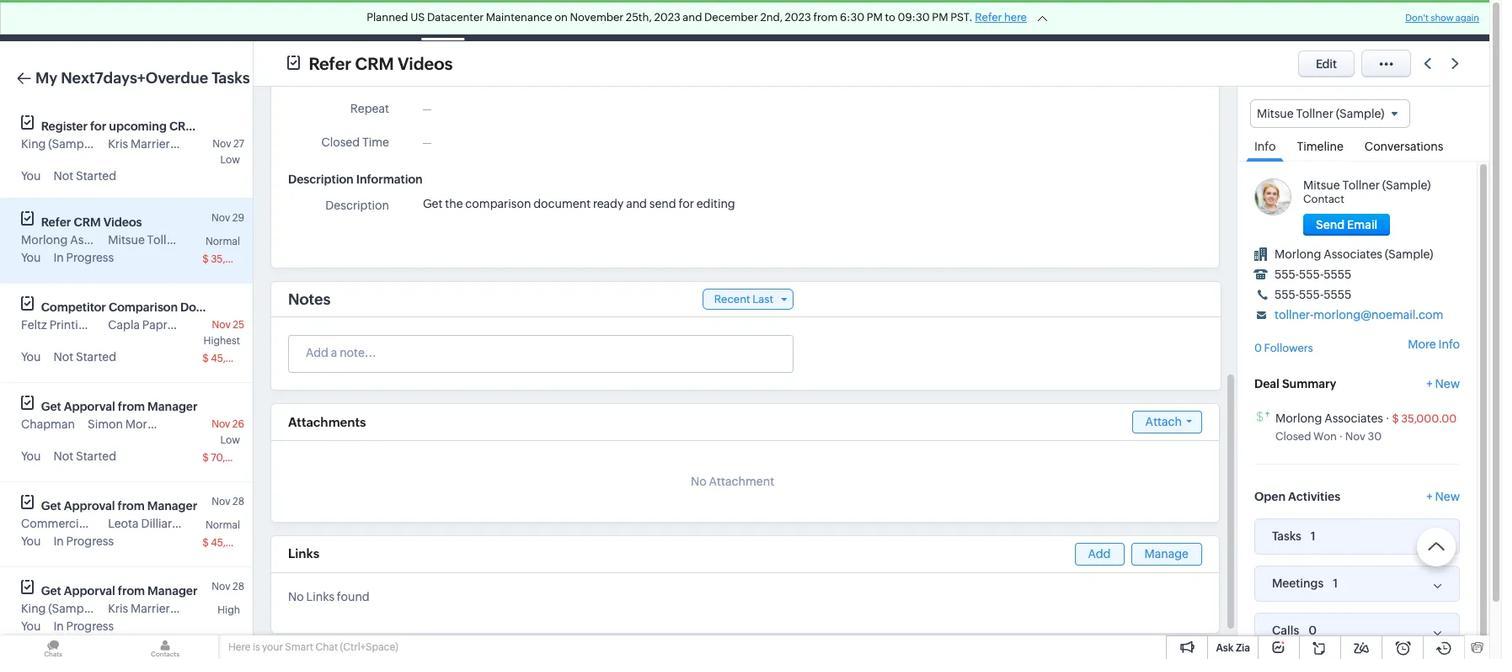 Task type: vqa. For each thing, say whether or not it's contained in the screenshot.


Task type: describe. For each thing, give the bounding box(es) containing it.
projects link
[[967, 0, 1038, 41]]

recent
[[714, 293, 750, 306]]

get approval from manager
[[41, 500, 197, 513]]

deals
[[371, 14, 401, 27]]

no for links
[[288, 591, 304, 604]]

king (sample) for not
[[21, 137, 97, 151]]

+ new link
[[1427, 377, 1460, 399]]

in for morlong
[[53, 251, 64, 265]]

0 horizontal spatial info
[[1255, 140, 1276, 154]]

manage link
[[1131, 543, 1202, 566]]

nov left 29 at the top
[[212, 212, 230, 224]]

don't show again link
[[1406, 13, 1480, 23]]

2 + from the top
[[1427, 490, 1433, 504]]

closed time
[[321, 136, 389, 149]]

2 vertical spatial tollner
[[147, 233, 185, 247]]

edit button
[[1298, 50, 1355, 77]]

attachments
[[288, 415, 366, 430]]

1 vertical spatial ·
[[1339, 430, 1343, 443]]

meetings link
[[471, 0, 549, 41]]

0 vertical spatial links
[[288, 547, 319, 561]]

planned
[[367, 11, 408, 24]]

description for description
[[326, 199, 389, 212]]

for inside register for upcoming crm webinars nov 27
[[90, 120, 106, 133]]

smart
[[285, 642, 313, 654]]

service
[[95, 318, 136, 332]]

1 for tasks
[[1311, 530, 1316, 543]]

started for (sample)
[[76, 169, 116, 183]]

get the comparison document ready and send for editing
[[423, 197, 735, 211]]

associates for morlong associates · $ 35,000.00 closed won · nov 30
[[1325, 412, 1383, 425]]

$ for simon morasca (sample)
[[202, 452, 209, 464]]

calls link
[[549, 0, 603, 41]]

chat
[[315, 642, 338, 654]]

kris marrier (sample) for in progress
[[108, 602, 221, 616]]

is
[[253, 642, 260, 654]]

in progress for press
[[53, 535, 114, 549]]

from for get approval from manager
[[118, 500, 145, 513]]

morlong for morlong associates
[[21, 233, 68, 247]]

1 horizontal spatial meetings
[[1272, 577, 1324, 591]]

december
[[704, 11, 758, 24]]

again
[[1456, 13, 1480, 23]]

dilliard
[[141, 517, 179, 531]]

2 you from the top
[[21, 251, 41, 265]]

(sample) up morlong@noemail.com
[[1385, 248, 1434, 261]]

1 horizontal spatial and
[[683, 11, 702, 24]]

normal for mitsue tollner (sample)
[[206, 236, 240, 248]]

us
[[410, 11, 425, 24]]

morlong inside morlong associates · $ 35,000.00 closed won · nov 30
[[1276, 412, 1322, 425]]

25
[[233, 319, 244, 331]]

information
[[356, 173, 423, 186]]

0 horizontal spatial videos
[[103, 216, 142, 229]]

don't
[[1406, 13, 1429, 23]]

summary
[[1282, 377, 1337, 391]]

mitsue inside mitsue tollner (sample) contact
[[1303, 179, 1340, 192]]

webinars
[[199, 120, 252, 133]]

feltz printing service
[[21, 318, 136, 332]]

not for printing
[[53, 351, 73, 364]]

highest
[[204, 335, 240, 347]]

1 new from the top
[[1435, 377, 1460, 391]]

2 vertical spatial refer
[[41, 216, 71, 229]]

reports
[[616, 14, 659, 27]]

search image
[[1244, 13, 1259, 28]]

(sample) down nov 29
[[187, 233, 236, 247]]

deal summary
[[1255, 377, 1337, 391]]

my
[[35, 69, 57, 87]]

signals element
[[1269, 0, 1301, 41]]

6:30
[[840, 11, 865, 24]]

morlong@noemail.com
[[1314, 309, 1444, 322]]

4 you from the top
[[21, 450, 41, 463]]

1 2023 from the left
[[654, 11, 681, 24]]

manager for get approval from manager
[[147, 500, 197, 513]]

crm inside register for upcoming crm webinars nov 27
[[169, 120, 196, 133]]

low for kris marrier (sample)
[[220, 154, 240, 166]]

not for (sample)
[[53, 169, 73, 183]]

found
[[337, 591, 370, 604]]

0 vertical spatial 35,000.00
[[211, 254, 262, 265]]

recent last
[[714, 293, 773, 306]]

45,000.00 for capla paprocki (sample)
[[211, 353, 262, 365]]

tollner inside mitsue tollner (sample) contact
[[1343, 179, 1380, 192]]

deal
[[1255, 377, 1280, 391]]

previous record image
[[1424, 58, 1431, 69]]

kris for not started
[[108, 137, 128, 151]]

$ for leota dilliard (sample)
[[202, 538, 209, 549]]

(sample) inside field
[[1336, 107, 1385, 120]]

1 vertical spatial calls
[[1272, 624, 1299, 638]]

open
[[1255, 490, 1286, 504]]

mitsue tollner (sample) link
[[1303, 179, 1431, 192]]

to
[[885, 11, 896, 24]]

get apporval from manager nov 26
[[41, 400, 244, 431]]

here
[[228, 642, 251, 654]]

manager for get apporval from manager nov 26
[[148, 400, 198, 414]]

6 you from the top
[[21, 620, 41, 634]]

from left 6:30
[[813, 11, 838, 24]]

next7days+overdue
[[61, 69, 208, 87]]

morlong for morlong associates (sample)
[[1275, 248, 1321, 261]]

0 horizontal spatial refer crm videos
[[41, 216, 142, 229]]

started for printing
[[76, 351, 116, 364]]

associates for morlong associates
[[70, 233, 129, 247]]

crm down deals link in the left of the page
[[355, 54, 394, 73]]

analytics link
[[673, 0, 750, 41]]

5 you from the top
[[21, 535, 41, 549]]

ask zia
[[1216, 643, 1250, 655]]

comparison
[[109, 301, 178, 314]]

here
[[1004, 11, 1027, 24]]

upgrade
[[1106, 21, 1154, 33]]

planned us datacenter maintenance on november 25th, 2023 and december 2nd, 2023 from 6:30 pm to 09:30 pm pst. refer here
[[367, 11, 1027, 24]]

(sample) up the chats image
[[48, 602, 97, 616]]

attach
[[1146, 415, 1182, 429]]

1 horizontal spatial refer crm videos
[[309, 54, 453, 73]]

upcoming
[[109, 120, 167, 133]]

(sample) up the highest
[[192, 318, 241, 332]]

leota
[[108, 517, 139, 531]]

contacts image
[[112, 636, 218, 660]]

from for get apporval from manager nov 26
[[118, 400, 145, 414]]

1 you from the top
[[21, 169, 41, 183]]

on
[[555, 11, 568, 24]]

more info link
[[1408, 338, 1460, 352]]

projects
[[980, 14, 1024, 27]]

1 555-555-5555 from the top
[[1275, 268, 1352, 282]]

paprocki
[[142, 318, 190, 332]]

0 horizontal spatial meetings
[[485, 14, 536, 27]]

(sample) down webinars at the left top of the page
[[172, 137, 221, 151]]

low for simon morasca (sample)
[[220, 435, 240, 447]]

29
[[232, 212, 244, 224]]

competitor comparison document nov 25
[[41, 301, 244, 331]]

(sample) down register
[[48, 137, 97, 151]]

Mitsue Tollner (Sample) field
[[1250, 99, 1411, 128]]

crm up my
[[40, 12, 75, 29]]

2 555-555-5555 from the top
[[1275, 288, 1352, 302]]

(ctrl+space)
[[340, 642, 398, 654]]

deals link
[[358, 0, 414, 41]]

timeline link
[[1289, 128, 1352, 161]]

2nd,
[[760, 11, 783, 24]]

35,000.00 inside morlong associates · $ 35,000.00 closed won · nov 30
[[1401, 413, 1457, 425]]

crm up morlong associates
[[74, 216, 101, 229]]

1 + from the top
[[1427, 377, 1433, 391]]

quotes link
[[826, 0, 893, 41]]

timeline
[[1297, 140, 1344, 154]]

attach link
[[1132, 411, 1202, 434]]

progress for associates
[[66, 251, 114, 265]]

in progress for (sample)
[[53, 620, 114, 634]]

kris marrier (sample) for not started
[[108, 137, 221, 151]]

mitsue inside field
[[1257, 107, 1294, 120]]

(sample) inside mitsue tollner (sample) contact
[[1382, 179, 1431, 192]]

0 for 0 followers
[[1255, 342, 1262, 355]]

simon morasca (sample)
[[88, 418, 223, 431]]

30
[[1368, 430, 1382, 443]]

edit
[[1316, 57, 1337, 70]]

2 2023 from the left
[[785, 11, 811, 24]]

get apporval from manager
[[41, 585, 198, 598]]

$ for capla paprocki (sample)
[[202, 353, 209, 365]]

1 vertical spatial links
[[306, 591, 335, 604]]

ready
[[593, 197, 624, 211]]

more
[[1408, 338, 1436, 352]]

70,000.00
[[211, 452, 262, 464]]

(sample) up contacts image
[[172, 602, 221, 616]]

approval
[[64, 500, 115, 513]]

crm link
[[13, 12, 75, 29]]



Task type: locate. For each thing, give the bounding box(es) containing it.
get for get the comparison document ready and send for editing
[[423, 197, 443, 211]]

in progress down commercial press on the bottom left of the page
[[53, 535, 114, 549]]

mitsue
[[1257, 107, 1294, 120], [1303, 179, 1340, 192], [108, 233, 145, 247]]

capla paprocki (sample)
[[108, 318, 241, 332]]

tollner-morlong@noemail.com link
[[1275, 309, 1444, 322]]

2 vertical spatial not
[[53, 450, 73, 463]]

king (sample) for in
[[21, 602, 97, 616]]

2 vertical spatial started
[[76, 450, 116, 463]]

apporval inside get apporval from manager nov 26
[[64, 400, 115, 414]]

2 horizontal spatial mitsue
[[1303, 179, 1340, 192]]

no attachment
[[691, 475, 774, 489]]

0 vertical spatial meetings
[[485, 14, 536, 27]]

1 vertical spatial + new
[[1427, 490, 1460, 504]]

you down morlong associates
[[21, 251, 41, 265]]

0 vertical spatial mitsue
[[1257, 107, 1294, 120]]

2 in from the top
[[53, 535, 64, 549]]

1 horizontal spatial videos
[[398, 54, 453, 73]]

tasks inside tasks link
[[428, 14, 458, 27]]

profile image
[[1404, 0, 1451, 41]]

2 started from the top
[[76, 351, 116, 364]]

progress down press
[[66, 535, 114, 549]]

Add a note... field
[[289, 345, 792, 361]]

+ new
[[1427, 377, 1460, 391], [1427, 490, 1460, 504]]

1 not from the top
[[53, 169, 73, 183]]

0 vertical spatial 5555
[[1324, 268, 1352, 282]]

videos
[[398, 54, 453, 73], [103, 216, 142, 229]]

45,000.00 up high
[[211, 538, 262, 549]]

pm left to
[[867, 11, 883, 24]]

chats image
[[0, 636, 106, 660]]

1 pm from the left
[[867, 11, 883, 24]]

progress for press
[[66, 535, 114, 549]]

normal up $ 35,000.00
[[206, 236, 240, 248]]

0 vertical spatial for
[[90, 120, 106, 133]]

analytics
[[686, 14, 736, 27]]

tasks
[[428, 14, 458, 27], [212, 69, 250, 87], [1272, 530, 1302, 544]]

add
[[1088, 548, 1111, 561]]

1 vertical spatial for
[[679, 197, 694, 211]]

1 vertical spatial marrier
[[131, 602, 170, 616]]

nov down $ 70,000.00
[[212, 496, 230, 508]]

1 vertical spatial in progress
[[53, 535, 114, 549]]

simon
[[88, 418, 123, 431]]

mitsue tollner (sample) inside field
[[1257, 107, 1385, 120]]

1 vertical spatial mitsue
[[1303, 179, 1340, 192]]

create menu image
[[1193, 0, 1234, 41]]

0 vertical spatial 28
[[233, 496, 244, 508]]

crm left webinars at the left top of the page
[[169, 120, 196, 133]]

1 vertical spatial $ 45,000.00
[[202, 538, 262, 549]]

1 normal from the top
[[206, 236, 240, 248]]

5555 up tollner-morlong@noemail.com
[[1324, 288, 1352, 302]]

marrier down get apporval from manager
[[131, 602, 170, 616]]

1 for meetings
[[1333, 577, 1338, 590]]

low down 27
[[220, 154, 240, 166]]

get inside get apporval from manager nov 26
[[41, 400, 61, 414]]

2 marrier from the top
[[131, 602, 170, 616]]

0 horizontal spatial refer
[[41, 216, 71, 229]]

links
[[288, 547, 319, 561], [306, 591, 335, 604]]

28 for kris marrier (sample)
[[233, 581, 244, 593]]

not started for printing
[[53, 351, 116, 364]]

mitsue up info link
[[1257, 107, 1294, 120]]

enterprise-trial upgrade
[[1092, 8, 1169, 33]]

tollner up 'contact'
[[1343, 179, 1380, 192]]

0 horizontal spatial ·
[[1339, 430, 1343, 443]]

3 progress from the top
[[66, 620, 114, 634]]

the
[[445, 197, 463, 211]]

videos down tasks link
[[398, 54, 453, 73]]

open activities
[[1255, 490, 1341, 504]]

0 vertical spatial description
[[288, 173, 354, 186]]

45,000.00
[[211, 353, 262, 365], [211, 538, 262, 549]]

nov 28 for leota dilliard (sample)
[[212, 496, 244, 508]]

get for get approval from manager
[[41, 500, 61, 513]]

reminder
[[336, 68, 389, 82]]

2 not started from the top
[[53, 351, 116, 364]]

morasca
[[125, 418, 172, 431]]

0 horizontal spatial tollner
[[147, 233, 185, 247]]

attachment
[[709, 475, 774, 489]]

3 started from the top
[[76, 450, 116, 463]]

king for get apporval from manager
[[21, 602, 46, 616]]

tollner up comparison
[[147, 233, 185, 247]]

setup element
[[1370, 0, 1404, 41]]

(sample) right dilliard
[[182, 517, 230, 531]]

1 vertical spatial videos
[[103, 216, 142, 229]]

$ left 70,000.00
[[202, 452, 209, 464]]

show
[[1431, 13, 1454, 23]]

1 vertical spatial kris marrier (sample)
[[108, 602, 221, 616]]

get left the
[[423, 197, 443, 211]]

nov left 27
[[213, 138, 231, 150]]

morlong up won
[[1276, 412, 1322, 425]]

0 vertical spatial new
[[1435, 377, 1460, 391]]

1 vertical spatial manager
[[147, 500, 197, 513]]

0 vertical spatial progress
[[66, 251, 114, 265]]

0 vertical spatial +
[[1427, 377, 1433, 391]]

0 vertical spatial started
[[76, 169, 116, 183]]

1 vertical spatial started
[[76, 351, 116, 364]]

in down morlong associates
[[53, 251, 64, 265]]

1 vertical spatial 45,000.00
[[211, 538, 262, 549]]

·
[[1386, 412, 1390, 425], [1339, 430, 1343, 443]]

2 pm from the left
[[932, 11, 948, 24]]

1 horizontal spatial closed
[[1276, 430, 1311, 443]]

not down chapman
[[53, 450, 73, 463]]

0 vertical spatial tollner
[[1296, 107, 1334, 120]]

and left "december"
[[683, 11, 702, 24]]

kris for in progress
[[108, 602, 128, 616]]

mitsue tollner (sample) down nov 29
[[108, 233, 236, 247]]

1 horizontal spatial 1
[[1333, 577, 1338, 590]]

2 king from the top
[[21, 602, 46, 616]]

document
[[534, 197, 591, 211]]

1 horizontal spatial mitsue tollner (sample)
[[1257, 107, 1385, 120]]

1 45,000.00 from the top
[[211, 353, 262, 365]]

kris
[[108, 137, 128, 151], [108, 602, 128, 616]]

2 low from the top
[[220, 435, 240, 447]]

1 $ 45,000.00 from the top
[[202, 353, 262, 365]]

0 followers
[[1255, 342, 1313, 355]]

0 vertical spatial refer
[[975, 11, 1002, 24]]

1 + new from the top
[[1427, 377, 1460, 391]]

0 vertical spatial closed
[[321, 136, 360, 149]]

manage
[[1145, 548, 1189, 561]]

1 in from the top
[[53, 251, 64, 265]]

2023 right 25th,
[[654, 11, 681, 24]]

not started down register
[[53, 169, 116, 183]]

1 vertical spatial 35,000.00
[[1401, 413, 1457, 425]]

28 for leota dilliard (sample)
[[233, 496, 244, 508]]

more info
[[1408, 338, 1460, 352]]

kris down get apporval from manager
[[108, 602, 128, 616]]

not started
[[53, 169, 116, 183], [53, 351, 116, 364], [53, 450, 116, 463]]

1 horizontal spatial tasks
[[428, 14, 458, 27]]

quotes
[[839, 14, 880, 27]]

2 vertical spatial tasks
[[1272, 530, 1302, 544]]

progress down morlong associates
[[66, 251, 114, 265]]

nov inside register for upcoming crm webinars nov 27
[[213, 138, 231, 150]]

0 vertical spatial associates
[[70, 233, 129, 247]]

refer crm videos up morlong associates
[[41, 216, 142, 229]]

morlong associates link
[[1276, 412, 1383, 425]]

0 vertical spatial mitsue tollner (sample)
[[1257, 107, 1385, 120]]

1 low from the top
[[220, 154, 240, 166]]

maintenance
[[486, 11, 552, 24]]

2 kris marrier (sample) from the top
[[108, 602, 221, 616]]

0 horizontal spatial calls
[[563, 14, 589, 27]]

tasks down open activities
[[1272, 530, 1302, 544]]

1 kris marrier (sample) from the top
[[108, 137, 221, 151]]

nov inside get apporval from manager nov 26
[[212, 419, 230, 431]]

1 vertical spatial tollner
[[1343, 179, 1380, 192]]

marrier down upcoming on the top left of the page
[[131, 137, 170, 151]]

1 horizontal spatial pm
[[932, 11, 948, 24]]

0
[[1255, 342, 1262, 355], [1309, 624, 1317, 638]]

manager inside get apporval from manager nov 26
[[148, 400, 198, 414]]

refer here link
[[975, 11, 1027, 24]]

activities
[[1288, 490, 1341, 504]]

normal for leota dilliard (sample)
[[206, 520, 240, 532]]

no links found
[[288, 591, 370, 604]]

$
[[202, 254, 209, 265], [202, 353, 209, 365], [1392, 413, 1399, 425], [202, 452, 209, 464], [202, 538, 209, 549]]

tollner
[[1296, 107, 1334, 120], [1343, 179, 1380, 192], [147, 233, 185, 247]]

mitsue up 'contact'
[[1303, 179, 1340, 192]]

associates inside morlong associates · $ 35,000.00 closed won · nov 30
[[1325, 412, 1383, 425]]

0 for 0
[[1309, 624, 1317, 638]]

printing
[[49, 318, 93, 332]]

1 vertical spatial nov 28
[[212, 581, 244, 593]]

in for commercial
[[53, 535, 64, 549]]

1 marrier from the top
[[131, 137, 170, 151]]

$ down the highest
[[202, 353, 209, 365]]

manager up simon morasca (sample)
[[148, 400, 198, 414]]

2 5555 from the top
[[1324, 288, 1352, 302]]

2 28 from the top
[[233, 581, 244, 593]]

0 vertical spatial in progress
[[53, 251, 114, 265]]

0 vertical spatial calls
[[563, 14, 589, 27]]

1 horizontal spatial 35,000.00
[[1401, 413, 1457, 425]]

1 horizontal spatial ·
[[1386, 412, 1390, 425]]

king (sample) up the chats image
[[21, 602, 97, 616]]

1 vertical spatial +
[[1427, 490, 1433, 504]]

3 in from the top
[[53, 620, 64, 634]]

2 vertical spatial progress
[[66, 620, 114, 634]]

$ 45,000.00 for leota dilliard (sample)
[[202, 538, 262, 549]]

in progress up the chats image
[[53, 620, 114, 634]]

contact
[[1303, 193, 1345, 206]]

0 vertical spatial tasks
[[428, 14, 458, 27]]

1 horizontal spatial info
[[1439, 338, 1460, 352]]

morlong associates (sample) link
[[1275, 248, 1434, 261]]

0 vertical spatial refer crm videos
[[309, 54, 453, 73]]

commercial
[[21, 517, 88, 531]]

$ up document
[[202, 254, 209, 265]]

nov inside morlong associates · $ 35,000.00 closed won · nov 30
[[1345, 430, 1366, 443]]

2 nov 28 from the top
[[212, 581, 244, 593]]

from inside get apporval from manager nov 26
[[118, 400, 145, 414]]

1 progress from the top
[[66, 251, 114, 265]]

45,000.00 for leota dilliard (sample)
[[211, 538, 262, 549]]

3 you from the top
[[21, 351, 41, 364]]

get up "commercial"
[[41, 500, 61, 513]]

description down closed time at top left
[[288, 173, 354, 186]]

1 king (sample) from the top
[[21, 137, 97, 151]]

you
[[21, 169, 41, 183], [21, 251, 41, 265], [21, 351, 41, 364], [21, 450, 41, 463], [21, 535, 41, 549], [21, 620, 41, 634]]

pst.
[[951, 11, 973, 24]]

26
[[232, 419, 244, 431]]

2 vertical spatial manager
[[148, 585, 198, 598]]

2 king (sample) from the top
[[21, 602, 97, 616]]

nov up high
[[212, 581, 230, 593]]

35,000.00 down + new link on the bottom
[[1401, 413, 1457, 425]]

in for king
[[53, 620, 64, 634]]

35,000.00 down 29 at the top
[[211, 254, 262, 265]]

1 vertical spatial 28
[[233, 581, 244, 593]]

kris marrier (sample) down upcoming on the top left of the page
[[108, 137, 221, 151]]

links up no links found
[[288, 547, 319, 561]]

2 not from the top
[[53, 351, 73, 364]]

progress for (sample)
[[66, 620, 114, 634]]

kris down upcoming on the top left of the page
[[108, 137, 128, 151]]

$ for mitsue tollner (sample)
[[202, 254, 209, 265]]

2 horizontal spatial tasks
[[1272, 530, 1302, 544]]

2 normal from the top
[[206, 520, 240, 532]]

description down "description information"
[[326, 199, 389, 212]]

morlong
[[21, 233, 68, 247], [1275, 248, 1321, 261], [1276, 412, 1322, 425]]

marketplace element
[[1335, 0, 1370, 41]]

(sample) left 26
[[175, 418, 223, 431]]

0 vertical spatial king
[[21, 137, 46, 151]]

services link
[[893, 0, 967, 41]]

search element
[[1234, 0, 1269, 41]]

1 vertical spatial 1
[[1333, 577, 1338, 590]]

1 5555 from the top
[[1324, 268, 1352, 282]]

in up the chats image
[[53, 620, 64, 634]]

manager up leota dilliard (sample)
[[147, 500, 197, 513]]

editing
[[697, 197, 735, 211]]

$ right the morlong associates link
[[1392, 413, 1399, 425]]

not started down feltz printing service
[[53, 351, 116, 364]]

don't show again
[[1406, 13, 1480, 23]]

1 vertical spatial and
[[626, 197, 647, 211]]

1 vertical spatial description
[[326, 199, 389, 212]]

1 vertical spatial info
[[1439, 338, 1460, 352]]

555-
[[1275, 268, 1299, 282], [1299, 268, 1324, 282], [1275, 288, 1299, 302], [1299, 288, 1324, 302]]

1 vertical spatial mitsue tollner (sample)
[[108, 233, 236, 247]]

comparison
[[465, 197, 531, 211]]

0 horizontal spatial pm
[[867, 11, 883, 24]]

apporval for get apporval from manager
[[64, 585, 115, 598]]

2 apporval from the top
[[64, 585, 115, 598]]

morlong associates
[[21, 233, 129, 247]]

1 started from the top
[[76, 169, 116, 183]]

0 vertical spatial videos
[[398, 54, 453, 73]]

1 horizontal spatial for
[[679, 197, 694, 211]]

1
[[1311, 530, 1316, 543], [1333, 577, 1338, 590]]

2023
[[654, 11, 681, 24], [785, 11, 811, 24]]

tollner up timeline 'link' at the right of the page
[[1296, 107, 1334, 120]]

2 45,000.00 from the top
[[211, 538, 262, 549]]

marrier for in progress
[[131, 602, 170, 616]]

and
[[683, 11, 702, 24], [626, 197, 647, 211]]

1 horizontal spatial refer
[[309, 54, 352, 73]]

1 horizontal spatial 2023
[[785, 11, 811, 24]]

2 horizontal spatial tollner
[[1343, 179, 1380, 192]]

$ inside morlong associates · $ 35,000.00 closed won · nov 30
[[1392, 413, 1399, 425]]

king (sample) down register
[[21, 137, 97, 151]]

started down register
[[76, 169, 116, 183]]

2023 right 2nd,
[[785, 11, 811, 24]]

not
[[53, 169, 73, 183], [53, 351, 73, 364], [53, 450, 73, 463]]

get up chapman
[[41, 400, 61, 414]]

from up contacts image
[[118, 585, 145, 598]]

description for description information
[[288, 173, 354, 186]]

27
[[233, 138, 244, 150]]

my next7days+overdue tasks
[[35, 69, 250, 87]]

last
[[753, 293, 773, 306]]

get for get apporval from manager nov 26
[[41, 400, 61, 414]]

no for attachments
[[691, 475, 707, 489]]

1 vertical spatial tasks
[[212, 69, 250, 87]]

0 horizontal spatial 1
[[1311, 530, 1316, 543]]

2 vertical spatial morlong
[[1276, 412, 1322, 425]]

competitor
[[41, 301, 106, 314]]

closed inside morlong associates · $ 35,000.00 closed won · nov 30
[[1276, 430, 1311, 443]]

nov inside competitor comparison document nov 25
[[212, 319, 231, 331]]

mitsue up comparison
[[108, 233, 145, 247]]

None button
[[1303, 214, 1391, 236]]

1 kris from the top
[[108, 137, 128, 151]]

refer up repeat
[[309, 54, 352, 73]]

apporval for get apporval from manager nov 26
[[64, 400, 115, 414]]

tasks right us at the top of page
[[428, 14, 458, 27]]

low
[[220, 154, 240, 166], [220, 435, 240, 447]]

kris marrier (sample)
[[108, 137, 221, 151], [108, 602, 221, 616]]

capla
[[108, 318, 140, 332]]

1 horizontal spatial mitsue
[[1257, 107, 1294, 120]]

0 horizontal spatial mitsue
[[108, 233, 145, 247]]

high
[[218, 605, 240, 617]]

nov left 30
[[1345, 430, 1366, 443]]

1 horizontal spatial calls
[[1272, 624, 1299, 638]]

videos up morlong associates
[[103, 216, 142, 229]]

3 not from the top
[[53, 450, 73, 463]]

(sample) down conversations
[[1382, 179, 1431, 192]]

add link
[[1075, 543, 1124, 566]]

· right won
[[1339, 430, 1343, 443]]

info link
[[1246, 128, 1284, 162]]

2 new from the top
[[1435, 490, 1460, 504]]

manager up contacts image
[[148, 585, 198, 598]]

1 vertical spatial king
[[21, 602, 46, 616]]

0 horizontal spatial tasks
[[212, 69, 250, 87]]

send
[[649, 197, 676, 211]]

for right register
[[90, 120, 106, 133]]

2 + new from the top
[[1427, 490, 1460, 504]]

normal right dilliard
[[206, 520, 240, 532]]

marrier for not started
[[131, 137, 170, 151]]

refer right pst.
[[975, 11, 1002, 24]]

associates up tollner-morlong@noemail.com link
[[1324, 248, 1383, 261]]

mitsue tollner (sample) contact
[[1303, 179, 1431, 206]]

nov 28 for kris marrier (sample)
[[212, 581, 244, 593]]

not down register
[[53, 169, 73, 183]]

king (sample)
[[21, 137, 97, 151], [21, 602, 97, 616]]

nov left 26
[[212, 419, 230, 431]]

2 in progress from the top
[[53, 535, 114, 549]]

2 progress from the top
[[66, 535, 114, 549]]

1 not started from the top
[[53, 169, 116, 183]]

$ 35,000.00
[[202, 254, 262, 265]]

1 king from the top
[[21, 137, 46, 151]]

reports link
[[603, 0, 673, 41]]

1 apporval from the top
[[64, 400, 115, 414]]

repeat
[[350, 102, 389, 115]]

morlong up 'competitor' on the left of page
[[21, 233, 68, 247]]

1 vertical spatial morlong
[[1275, 248, 1321, 261]]

manager for get apporval from manager
[[148, 585, 198, 598]]

1 vertical spatial no
[[288, 591, 304, 604]]

28
[[233, 496, 244, 508], [233, 581, 244, 593]]

get up the chats image
[[41, 585, 61, 598]]

signals image
[[1279, 13, 1291, 28]]

tollner-morlong@noemail.com
[[1275, 309, 1444, 322]]

info
[[1255, 140, 1276, 154], [1439, 338, 1460, 352]]

king for register for upcoming crm webinars
[[21, 137, 46, 151]]

in progress for associates
[[53, 251, 114, 265]]

next record image
[[1452, 58, 1463, 69]]

1 vertical spatial 555-555-5555
[[1275, 288, 1352, 302]]

won
[[1314, 430, 1337, 443]]

0 vertical spatial + new
[[1427, 377, 1460, 391]]

leota dilliard (sample)
[[108, 517, 230, 531]]

0 vertical spatial apporval
[[64, 400, 115, 414]]

associates for morlong associates (sample)
[[1324, 248, 1383, 261]]

0 horizontal spatial for
[[90, 120, 106, 133]]

apporval
[[64, 400, 115, 414], [64, 585, 115, 598]]

not started for (sample)
[[53, 169, 116, 183]]

2 kris from the top
[[108, 602, 128, 616]]

kris marrier (sample) up contacts image
[[108, 602, 221, 616]]

1 vertical spatial king (sample)
[[21, 602, 97, 616]]

2 $ 45,000.00 from the top
[[202, 538, 262, 549]]

1 in progress from the top
[[53, 251, 114, 265]]

1 vertical spatial not started
[[53, 351, 116, 364]]

you up the chats image
[[21, 620, 41, 634]]

0 vertical spatial kris marrier (sample)
[[108, 137, 221, 151]]

register
[[41, 120, 88, 133]]

1 nov 28 from the top
[[212, 496, 244, 508]]

tasks up webinars at the left top of the page
[[212, 69, 250, 87]]

3 not started from the top
[[53, 450, 116, 463]]

0 vertical spatial manager
[[148, 400, 198, 414]]

0 horizontal spatial 35,000.00
[[211, 254, 262, 265]]

get for get apporval from manager
[[41, 585, 61, 598]]

in down "commercial"
[[53, 535, 64, 549]]

not started down simon
[[53, 450, 116, 463]]

$ 45,000.00 down the highest
[[202, 353, 262, 365]]

1 vertical spatial not
[[53, 351, 73, 364]]

2 vertical spatial mitsue
[[108, 233, 145, 247]]

closed left won
[[1276, 430, 1311, 443]]

0 horizontal spatial 2023
[[654, 11, 681, 24]]

you down "commercial"
[[21, 535, 41, 549]]

progress up the chats image
[[66, 620, 114, 634]]

3 in progress from the top
[[53, 620, 114, 634]]

new
[[1435, 377, 1460, 391], [1435, 490, 1460, 504]]

$ 45,000.00 for capla paprocki (sample)
[[202, 353, 262, 365]]

$ 45,000.00 down leota dilliard (sample)
[[202, 538, 262, 549]]

from for get apporval from manager
[[118, 585, 145, 598]]

mitsue tollner (sample)
[[1257, 107, 1385, 120], [108, 233, 236, 247]]

you down chapman
[[21, 450, 41, 463]]

28 up high
[[233, 581, 244, 593]]

feltz
[[21, 318, 47, 332]]

get
[[423, 197, 443, 211], [41, 400, 61, 414], [41, 500, 61, 513], [41, 585, 61, 598]]

mitsue tollner (sample) up timeline 'link' at the right of the page
[[1257, 107, 1385, 120]]

1 28 from the top
[[233, 496, 244, 508]]

you up morlong associates
[[21, 169, 41, 183]]

you down feltz
[[21, 351, 41, 364]]

1 vertical spatial 5555
[[1324, 288, 1352, 302]]

for right send
[[679, 197, 694, 211]]

tollner inside field
[[1296, 107, 1334, 120]]

0 vertical spatial 45,000.00
[[211, 353, 262, 365]]

1 vertical spatial refer
[[309, 54, 352, 73]]

associates up 30
[[1325, 412, 1383, 425]]

1 vertical spatial apporval
[[64, 585, 115, 598]]

0 vertical spatial $ 45,000.00
[[202, 353, 262, 365]]

started down feltz printing service
[[76, 351, 116, 364]]



